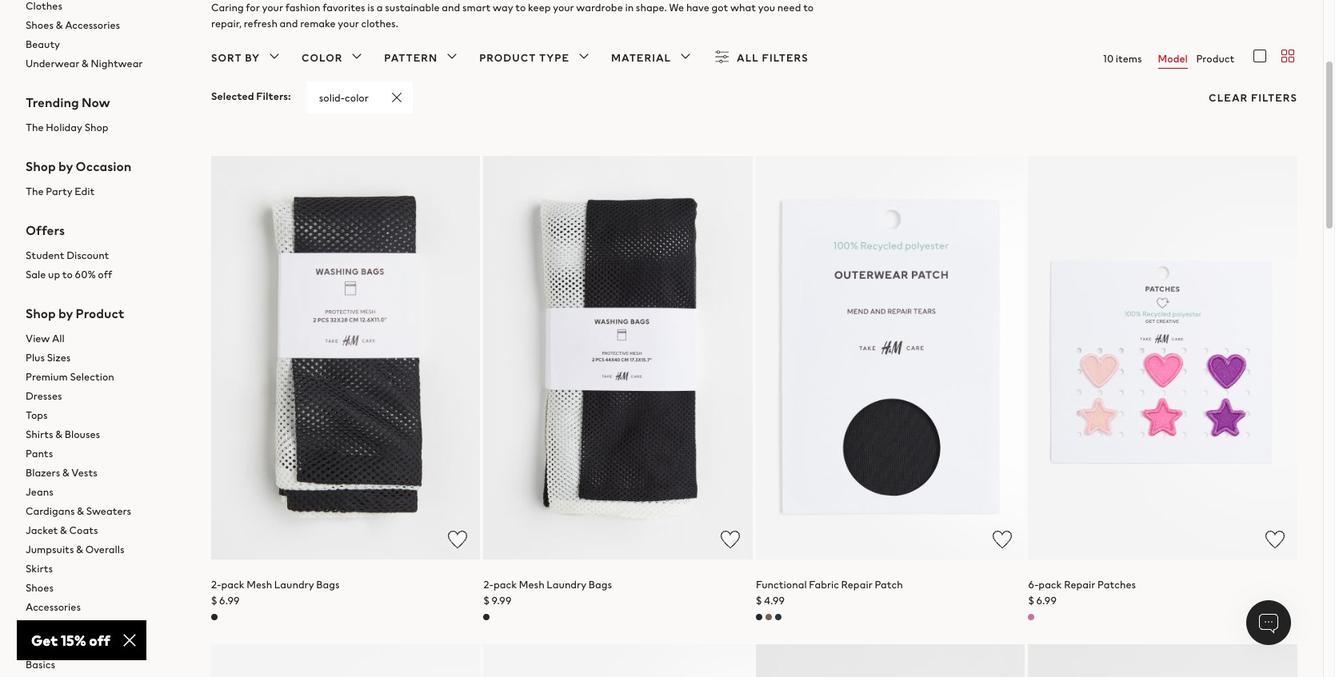 Task type: describe. For each thing, give the bounding box(es) containing it.
1 horizontal spatial to
[[515, 0, 526, 15]]

skirts link
[[26, 560, 186, 579]]

off
[[98, 267, 112, 282]]

1 horizontal spatial your
[[338, 16, 359, 31]]

product for product
[[1196, 51, 1235, 66]]

cardigans & sweaters link
[[26, 502, 186, 522]]

shop for product
[[26, 304, 56, 323]]

patch
[[875, 577, 903, 593]]

pack for 9.99
[[493, 577, 517, 593]]

by for occasion
[[58, 157, 73, 176]]

functional fabric repair patch link
[[756, 577, 903, 593]]

swimwear & beachwear link
[[26, 618, 186, 637]]

mesh for $ 9.99
[[519, 577, 545, 593]]

beauty
[[26, 37, 60, 52]]

the holiday shop link
[[26, 118, 186, 138]]

6.99 inside "2-pack mesh laundry bags $ 6.99"
[[219, 593, 240, 609]]

1 vertical spatial functional fabric repair patch model image
[[484, 645, 753, 678]]

2- for 6.99
[[211, 577, 221, 593]]

blouses
[[65, 427, 100, 442]]

2-pack mesh laundry bags $ 9.99
[[484, 577, 612, 609]]

blazers
[[26, 466, 60, 481]]

shape.
[[636, 0, 667, 15]]

clear filters button
[[1197, 82, 1298, 119]]

patches
[[1098, 577, 1136, 593]]

all filters
[[737, 50, 809, 66]]

all inside all filters dropdown button
[[737, 50, 759, 66]]

dresses link
[[26, 387, 186, 406]]

pants
[[26, 446, 53, 462]]

jeans
[[26, 485, 53, 500]]

1 denim repair patch model image from the left
[[756, 645, 1025, 678]]

type
[[539, 50, 570, 66]]

beachwear
[[88, 619, 142, 634]]

& left vests
[[62, 466, 69, 481]]

the inside trending now the holiday shop
[[26, 120, 44, 135]]

repair for fabric
[[841, 577, 873, 593]]

2-pack reflective repair patches model image
[[211, 645, 480, 678]]

2-pack mesh laundry bags model image for 2-pack mesh laundry bags $ 6.99
[[211, 156, 480, 560]]

$ inside 6-pack repair patches $ 6.99
[[1028, 593, 1034, 609]]

vests
[[71, 466, 97, 481]]

product inside shop by product view all plus sizes premium selection dresses tops shirts & blouses pants blazers & vests jeans cardigans & sweaters jacket & coats jumpsuits & overalls skirts shoes accessories swimwear & beachwear shorts basics
[[76, 304, 124, 323]]

nightwear
[[91, 56, 143, 71]]

blazers & vests link
[[26, 464, 186, 483]]

& down beauty link
[[82, 56, 89, 71]]

filters for clear filters
[[1251, 90, 1298, 106]]

sort by button
[[211, 47, 284, 70]]

2-pack mesh laundry bags link for $ 9.99
[[484, 577, 612, 593]]

caring
[[211, 0, 244, 15]]

for
[[246, 0, 260, 15]]

0 vertical spatial and
[[442, 0, 460, 15]]

laundry for 2-pack mesh laundry bags $ 9.99
[[547, 577, 586, 593]]

repair for pack
[[1064, 577, 1095, 593]]

pattern button
[[384, 47, 462, 70]]

$ inside 2-pack mesh laundry bags $ 9.99
[[484, 593, 489, 609]]

color button
[[302, 47, 367, 70]]

trending
[[26, 93, 79, 112]]

coats
[[69, 523, 98, 538]]

plus sizes link
[[26, 349, 186, 368]]

up
[[48, 267, 60, 282]]

holiday
[[46, 120, 82, 135]]

0 horizontal spatial your
[[262, 0, 283, 15]]

party
[[46, 184, 72, 199]]

basics
[[26, 658, 55, 673]]

jacket & coats link
[[26, 522, 186, 541]]

2- for 9.99
[[484, 577, 493, 593]]

4.99
[[764, 593, 785, 609]]

refresh
[[244, 16, 278, 31]]

60%
[[75, 267, 96, 282]]

6-
[[1028, 577, 1039, 593]]

caring for your fashion favorites is a sustainable and smart way to keep your wardrobe in shape. we have got what you need to repair, refresh and remake your clothes.
[[211, 0, 814, 31]]

smart
[[462, 0, 491, 15]]

& right shirts
[[55, 427, 62, 442]]

tops
[[26, 408, 48, 423]]

0 horizontal spatial and
[[280, 16, 298, 31]]

basics link
[[26, 656, 186, 675]]

1 horizontal spatial functional fabric repair patch model image
[[756, 156, 1025, 560]]

jeans link
[[26, 483, 186, 502]]

skirts
[[26, 562, 53, 577]]

got
[[712, 0, 728, 15]]

we
[[669, 0, 684, 15]]

repair,
[[211, 16, 242, 31]]

shoes link
[[26, 579, 186, 598]]

trending now the holiday shop
[[26, 93, 110, 135]]

color
[[302, 50, 343, 66]]

view
[[26, 331, 50, 346]]

keep
[[528, 0, 551, 15]]

2 horizontal spatial your
[[553, 0, 574, 15]]

have
[[686, 0, 709, 15]]

accessories link
[[26, 598, 186, 618]]

bags for 2-pack mesh laundry bags $ 9.99
[[589, 577, 612, 593]]

need
[[777, 0, 801, 15]]

the party edit link
[[26, 182, 186, 202]]

jumpsuits & overalls link
[[26, 541, 186, 560]]

laundry for 2-pack mesh laundry bags $ 6.99
[[274, 577, 314, 593]]

shorts link
[[26, 637, 186, 656]]

sort
[[211, 50, 242, 66]]

way
[[493, 0, 513, 15]]

functional
[[756, 577, 807, 593]]

6.99 inside 6-pack repair patches $ 6.99
[[1036, 593, 1057, 609]]



Task type: vqa. For each thing, say whether or not it's contained in the screenshot.
436
no



Task type: locate. For each thing, give the bounding box(es) containing it.
1 pack from the left
[[221, 577, 245, 593]]

remake
[[300, 16, 336, 31]]

1 horizontal spatial 2-
[[484, 577, 493, 593]]

6.99
[[219, 593, 240, 609], [1036, 593, 1057, 609]]

view all link
[[26, 330, 186, 349]]

4 $ from the left
[[1028, 593, 1034, 609]]

shoes up beauty
[[26, 18, 54, 33]]

& down accessories "link"
[[78, 619, 85, 634]]

shoes inside shop by product view all plus sizes premium selection dresses tops shirts & blouses pants blazers & vests jeans cardigans & sweaters jacket & coats jumpsuits & overalls skirts shoes accessories swimwear & beachwear shorts basics
[[26, 581, 54, 596]]

1 horizontal spatial pack
[[493, 577, 517, 593]]

repair inside 6-pack repair patches $ 6.99
[[1064, 577, 1095, 593]]

repair
[[841, 577, 873, 593], [1064, 577, 1095, 593]]

accessories up beauty link
[[65, 18, 120, 33]]

pack inside "2-pack mesh laundry bags $ 6.99"
[[221, 577, 245, 593]]

1 horizontal spatial mesh
[[519, 577, 545, 593]]

1 vertical spatial and
[[280, 16, 298, 31]]

1 horizontal spatial 6.99
[[1036, 593, 1057, 609]]

repair left patches
[[1064, 577, 1095, 593]]

edit
[[75, 184, 95, 199]]

0 horizontal spatial 2-pack mesh laundry bags model image
[[211, 156, 480, 560]]

pattern
[[384, 50, 438, 66]]

2-pack mesh laundry bags link for $ 6.99
[[211, 577, 340, 593]]

to right way
[[515, 0, 526, 15]]

&
[[56, 18, 63, 33], [82, 56, 89, 71], [55, 427, 62, 442], [62, 466, 69, 481], [77, 504, 84, 519], [60, 523, 67, 538], [76, 542, 83, 558], [78, 619, 85, 634]]

0 horizontal spatial filters
[[762, 50, 809, 66]]

1 2- from the left
[[211, 577, 221, 593]]

all filters button
[[713, 47, 809, 70]]

the
[[26, 120, 44, 135], [26, 184, 44, 199]]

cardigans
[[26, 504, 75, 519]]

2 6.99 from the left
[[1036, 593, 1057, 609]]

2 vertical spatial shop
[[26, 304, 56, 323]]

filters inside dropdown button
[[762, 50, 809, 66]]

tops link
[[26, 406, 186, 426]]

underwear
[[26, 56, 80, 71]]

2 horizontal spatial pack
[[1039, 577, 1062, 593]]

bags
[[316, 577, 340, 593], [589, 577, 612, 593]]

accessories inside shop by product view all plus sizes premium selection dresses tops shirts & blouses pants blazers & vests jeans cardigans & sweaters jacket & coats jumpsuits & overalls skirts shoes accessories swimwear & beachwear shorts basics
[[26, 600, 81, 615]]

wardrobe
[[576, 0, 623, 15]]

clear
[[1209, 90, 1248, 106]]

2 the from the top
[[26, 184, 44, 199]]

to right up at left
[[62, 267, 73, 282]]

mesh for $ 6.99
[[247, 577, 272, 593]]

& down coats
[[76, 542, 83, 558]]

$ inside "2-pack mesh laundry bags $ 6.99"
[[211, 593, 217, 609]]

shop up party
[[26, 157, 56, 176]]

selection
[[70, 370, 114, 385]]

jumpsuits
[[26, 542, 74, 558]]

student discount link
[[26, 246, 186, 266]]

by inside 'sort by' dropdown button
[[245, 50, 260, 66]]

1 2-pack mesh laundry bags model image from the left
[[211, 156, 480, 560]]

by inside the shop by occasion the party edit
[[58, 157, 73, 176]]

2 pack from the left
[[493, 577, 517, 593]]

sale up to 60% off link
[[26, 266, 186, 285]]

pack inside 6-pack repair patches $ 6.99
[[1039, 577, 1062, 593]]

shoes down skirts
[[26, 581, 54, 596]]

1 horizontal spatial product
[[479, 50, 536, 66]]

product type
[[479, 50, 570, 66]]

selected
[[211, 89, 254, 104]]

1 horizontal spatial laundry
[[547, 577, 586, 593]]

2- inside 2-pack mesh laundry bags $ 9.99
[[484, 577, 493, 593]]

accessories
[[65, 18, 120, 33], [26, 600, 81, 615]]

1 horizontal spatial denim repair patch model image
[[1028, 645, 1298, 678]]

& up beauty
[[56, 18, 63, 33]]

0 horizontal spatial 2-pack mesh laundry bags link
[[211, 577, 340, 593]]

shirts
[[26, 427, 53, 442]]

pants link
[[26, 445, 186, 464]]

1 vertical spatial accessories
[[26, 600, 81, 615]]

shop
[[85, 120, 108, 135], [26, 157, 56, 176], [26, 304, 56, 323]]

0 horizontal spatial 6.99
[[219, 593, 240, 609]]

offers
[[26, 221, 65, 240]]

0 vertical spatial the
[[26, 120, 44, 135]]

repair left patch
[[841, 577, 873, 593]]

1 mesh from the left
[[247, 577, 272, 593]]

accessories up 'swimwear'
[[26, 600, 81, 615]]

2 mesh from the left
[[519, 577, 545, 593]]

shoes
[[26, 18, 54, 33], [26, 581, 54, 596]]

& left coats
[[60, 523, 67, 538]]

1 repair from the left
[[841, 577, 873, 593]]

1 vertical spatial all
[[52, 331, 65, 346]]

2 bags from the left
[[589, 577, 612, 593]]

0 horizontal spatial bags
[[316, 577, 340, 593]]

2 2- from the left
[[484, 577, 493, 593]]

solid-
[[319, 90, 345, 105]]

1 the from the top
[[26, 120, 44, 135]]

2 2-pack mesh laundry bags model image from the left
[[484, 156, 753, 560]]

denim repair patch model image
[[756, 645, 1025, 678], [1028, 645, 1298, 678]]

2 denim repair patch model image from the left
[[1028, 645, 1298, 678]]

by inside shop by product view all plus sizes premium selection dresses tops shirts & blouses pants blazers & vests jeans cardigans & sweaters jacket & coats jumpsuits & overalls skirts shoes accessories swimwear & beachwear shorts basics
[[58, 304, 73, 323]]

product type button
[[479, 47, 594, 70]]

0 horizontal spatial product
[[76, 304, 124, 323]]

2 $ from the left
[[484, 593, 489, 609]]

1 vertical spatial by
[[58, 157, 73, 176]]

laundry inside "2-pack mesh laundry bags $ 6.99"
[[274, 577, 314, 593]]

filters:
[[256, 89, 291, 104]]

to
[[515, 0, 526, 15], [803, 0, 814, 15], [62, 267, 73, 282]]

occasion
[[76, 157, 132, 176]]

accessories inside shoes & accessories beauty underwear & nightwear
[[65, 18, 120, 33]]

1 6.99 from the left
[[219, 593, 240, 609]]

and down fashion
[[280, 16, 298, 31]]

pack
[[221, 577, 245, 593], [493, 577, 517, 593], [1039, 577, 1062, 593]]

shop inside trending now the holiday shop
[[85, 120, 108, 135]]

$ inside functional fabric repair patch $ 4.99
[[756, 593, 762, 609]]

now
[[82, 93, 110, 112]]

6-pack repair patches link
[[1028, 577, 1136, 593]]

filters
[[762, 50, 809, 66], [1251, 90, 1298, 106]]

your down favorites
[[338, 16, 359, 31]]

all up sizes
[[52, 331, 65, 346]]

mesh inside 2-pack mesh laundry bags $ 9.99
[[519, 577, 545, 593]]

0 horizontal spatial mesh
[[247, 577, 272, 593]]

0 horizontal spatial 2-
[[211, 577, 221, 593]]

shoes inside shoes & accessories beauty underwear & nightwear
[[26, 18, 54, 33]]

selected filters:
[[211, 89, 291, 104]]

0 horizontal spatial to
[[62, 267, 73, 282]]

shoes & accessories beauty underwear & nightwear
[[26, 18, 143, 71]]

clear filters
[[1209, 90, 1298, 106]]

to right need
[[803, 0, 814, 15]]

plus
[[26, 350, 45, 366]]

1 horizontal spatial filters
[[1251, 90, 1298, 106]]

sale
[[26, 267, 46, 282]]

shoes & accessories link
[[26, 16, 186, 35]]

2 laundry from the left
[[547, 577, 586, 593]]

fashion
[[285, 0, 320, 15]]

2 repair from the left
[[1064, 577, 1095, 593]]

product down caring for your fashion favorites is a sustainable and smart way to keep your wardrobe in shape. we have got what you need to repair, refresh and remake your clothes.
[[479, 50, 536, 66]]

shop down now
[[85, 120, 108, 135]]

2- inside "2-pack mesh laundry bags $ 6.99"
[[211, 577, 221, 593]]

repair inside functional fabric repair patch $ 4.99
[[841, 577, 873, 593]]

0 horizontal spatial pack
[[221, 577, 245, 593]]

functional fabric repair patch $ 4.99
[[756, 577, 903, 609]]

the inside the shop by occasion the party edit
[[26, 184, 44, 199]]

1 vertical spatial filters
[[1251, 90, 1298, 106]]

1 horizontal spatial and
[[442, 0, 460, 15]]

0 horizontal spatial laundry
[[274, 577, 314, 593]]

sizes
[[47, 350, 71, 366]]

0 vertical spatial shop
[[85, 120, 108, 135]]

you
[[758, 0, 775, 15]]

product up clear
[[1196, 51, 1235, 66]]

2-pack mesh laundry bags link
[[211, 577, 340, 593], [484, 577, 612, 593]]

9.99
[[492, 593, 512, 609]]

1 horizontal spatial bags
[[589, 577, 612, 593]]

shop up view
[[26, 304, 56, 323]]

by right sort
[[245, 50, 260, 66]]

shop for occasion
[[26, 157, 56, 176]]

and
[[442, 0, 460, 15], [280, 16, 298, 31]]

0 vertical spatial by
[[245, 50, 260, 66]]

2 shoes from the top
[[26, 581, 54, 596]]

3 pack from the left
[[1039, 577, 1062, 593]]

3 $ from the left
[[756, 593, 762, 609]]

2-pack mesh laundry bags model image
[[211, 156, 480, 560], [484, 156, 753, 560]]

functional fabric repair patch model image
[[756, 156, 1025, 560], [484, 645, 753, 678]]

product for product type
[[479, 50, 536, 66]]

color
[[345, 90, 369, 105]]

product inside dropdown button
[[479, 50, 536, 66]]

by down up at left
[[58, 304, 73, 323]]

all
[[737, 50, 759, 66], [52, 331, 65, 346]]

offers student discount sale up to 60% off
[[26, 221, 112, 282]]

to inside offers student discount sale up to 60% off
[[62, 267, 73, 282]]

items
[[1116, 51, 1142, 66]]

0 vertical spatial all
[[737, 50, 759, 66]]

the left holiday
[[26, 120, 44, 135]]

a
[[377, 0, 383, 15]]

by for product
[[58, 304, 73, 323]]

1 laundry from the left
[[274, 577, 314, 593]]

1 horizontal spatial repair
[[1064, 577, 1095, 593]]

shop by product view all plus sizes premium selection dresses tops shirts & blouses pants blazers & vests jeans cardigans & sweaters jacket & coats jumpsuits & overalls skirts shoes accessories swimwear & beachwear shorts basics
[[26, 304, 142, 673]]

1 bags from the left
[[316, 577, 340, 593]]

6-pack repair patches image
[[1028, 156, 1298, 560]]

sort by
[[211, 50, 260, 66]]

0 vertical spatial accessories
[[65, 18, 120, 33]]

1 vertical spatial the
[[26, 184, 44, 199]]

1 horizontal spatial 2-pack mesh laundry bags model image
[[484, 156, 753, 560]]

underwear & nightwear link
[[26, 54, 186, 74]]

1 horizontal spatial 2-pack mesh laundry bags link
[[484, 577, 612, 593]]

10
[[1103, 51, 1114, 66]]

filters inside button
[[1251, 90, 1298, 106]]

by up party
[[58, 157, 73, 176]]

mesh inside "2-pack mesh laundry bags $ 6.99"
[[247, 577, 272, 593]]

bags for 2-pack mesh laundry bags $ 6.99
[[316, 577, 340, 593]]

2 horizontal spatial product
[[1196, 51, 1235, 66]]

pack inside 2-pack mesh laundry bags $ 9.99
[[493, 577, 517, 593]]

2 vertical spatial by
[[58, 304, 73, 323]]

1 shoes from the top
[[26, 18, 54, 33]]

your right for
[[262, 0, 283, 15]]

the left party
[[26, 184, 44, 199]]

in
[[625, 0, 634, 15]]

sustainable
[[385, 0, 440, 15]]

1 2-pack mesh laundry bags link from the left
[[211, 577, 340, 593]]

2-pack mesh laundry bags $ 6.99
[[211, 577, 340, 609]]

beauty link
[[26, 35, 186, 54]]

all down what
[[737, 50, 759, 66]]

pack for 6.99
[[221, 577, 245, 593]]

0 horizontal spatial all
[[52, 331, 65, 346]]

material
[[611, 50, 671, 66]]

1 vertical spatial shop
[[26, 157, 56, 176]]

2 horizontal spatial to
[[803, 0, 814, 15]]

solid-color
[[319, 90, 369, 105]]

your
[[262, 0, 283, 15], [553, 0, 574, 15], [338, 16, 359, 31]]

6-pack repair patches $ 6.99
[[1028, 577, 1136, 609]]

sweaters
[[86, 504, 131, 519]]

your right keep
[[553, 0, 574, 15]]

shop inside shop by product view all plus sizes premium selection dresses tops shirts & blouses pants blazers & vests jeans cardigans & sweaters jacket & coats jumpsuits & overalls skirts shoes accessories swimwear & beachwear shorts basics
[[26, 304, 56, 323]]

student
[[26, 248, 64, 263]]

and left smart at the left top of the page
[[442, 0, 460, 15]]

discount
[[67, 248, 109, 263]]

0 vertical spatial functional fabric repair patch model image
[[756, 156, 1025, 560]]

bags inside "2-pack mesh laundry bags $ 6.99"
[[316, 577, 340, 593]]

laundry inside 2-pack mesh laundry bags $ 9.99
[[547, 577, 586, 593]]

shirts & blouses link
[[26, 426, 186, 445]]

1 horizontal spatial all
[[737, 50, 759, 66]]

filters right clear
[[1251, 90, 1298, 106]]

& up coats
[[77, 504, 84, 519]]

premium selection link
[[26, 368, 186, 387]]

shop inside the shop by occasion the party edit
[[26, 157, 56, 176]]

0 vertical spatial filters
[[762, 50, 809, 66]]

0 horizontal spatial functional fabric repair patch model image
[[484, 645, 753, 678]]

2 2-pack mesh laundry bags link from the left
[[484, 577, 612, 593]]

filters for all filters
[[762, 50, 809, 66]]

shop by occasion the party edit
[[26, 157, 132, 199]]

0 horizontal spatial repair
[[841, 577, 873, 593]]

1 $ from the left
[[211, 593, 217, 609]]

0 vertical spatial shoes
[[26, 18, 54, 33]]

bags inside 2-pack mesh laundry bags $ 9.99
[[589, 577, 612, 593]]

jacket
[[26, 523, 58, 538]]

1 vertical spatial shoes
[[26, 581, 54, 596]]

0 horizontal spatial denim repair patch model image
[[756, 645, 1025, 678]]

product up view all link
[[76, 304, 124, 323]]

all inside shop by product view all plus sizes premium selection dresses tops shirts & blouses pants blazers & vests jeans cardigans & sweaters jacket & coats jumpsuits & overalls skirts shoes accessories swimwear & beachwear shorts basics
[[52, 331, 65, 346]]

filters down need
[[762, 50, 809, 66]]

2-pack mesh laundry bags model image for 2-pack mesh laundry bags $ 9.99
[[484, 156, 753, 560]]



